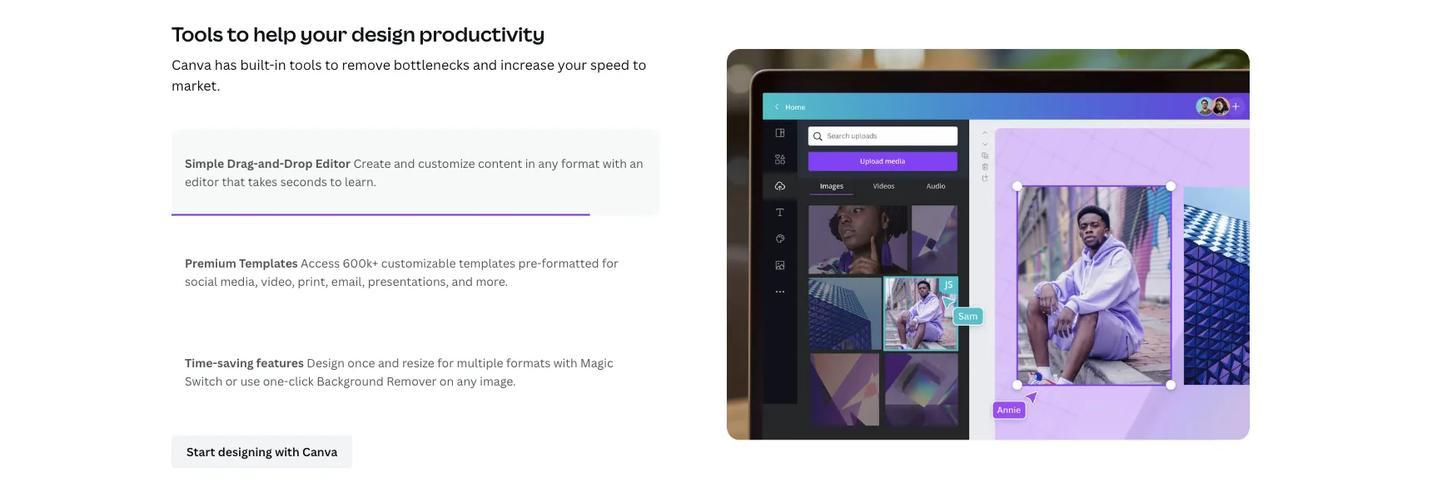 Task type: vqa. For each thing, say whether or not it's contained in the screenshot.
CUSTOMIZE
yes



Task type: locate. For each thing, give the bounding box(es) containing it.
premium templates
[[185, 256, 301, 271]]

0 horizontal spatial in
[[274, 55, 286, 73]]

with for an
[[603, 156, 627, 172]]

for right formatted
[[602, 256, 619, 271]]

seconds
[[280, 174, 327, 190]]

your left speed
[[558, 55, 587, 73]]

presentations,
[[368, 274, 449, 290]]

to down editor
[[330, 174, 342, 190]]

features
[[256, 356, 304, 371]]

1 horizontal spatial your
[[558, 55, 587, 73]]

with
[[603, 156, 627, 172], [553, 356, 578, 371]]

image.
[[480, 374, 516, 390]]

social
[[185, 274, 217, 290]]

drag-
[[227, 156, 258, 172]]

any right on
[[457, 374, 477, 390]]

in right content on the top of page
[[525, 156, 535, 172]]

print,
[[298, 274, 328, 290]]

in left tools
[[274, 55, 286, 73]]

templates
[[459, 256, 515, 271]]

access
[[301, 256, 340, 271]]

your up tools
[[300, 20, 347, 47]]

an
[[630, 156, 643, 172]]

editor
[[315, 156, 351, 172]]

to right speed
[[633, 55, 646, 73]]

1 vertical spatial for
[[437, 356, 454, 371]]

speed
[[590, 55, 630, 73]]

0 vertical spatial any
[[538, 156, 558, 172]]

time-
[[185, 356, 217, 371]]

and inside design once and resize for multiple formats with magic switch or use one-click background remover on any image.
[[378, 356, 399, 371]]

templates
[[239, 256, 298, 271]]

0 horizontal spatial your
[[300, 20, 347, 47]]

0 vertical spatial in
[[274, 55, 286, 73]]

1 vertical spatial any
[[457, 374, 477, 390]]

has
[[215, 55, 237, 73]]

to inside create and customize content in any format with an editor that takes seconds to learn.
[[330, 174, 342, 190]]

for inside access 600k+ customizable templates pre-formatted for social media, video, print, email, presentations, and more.
[[602, 256, 619, 271]]

bottlenecks
[[394, 55, 470, 73]]

and right create
[[394, 156, 415, 172]]

and inside 'tools to help your design productivity canva has built-in tools to remove bottlenecks and increase your speed to market.'
[[473, 55, 497, 73]]

and left more.
[[452, 274, 473, 290]]

for up on
[[437, 356, 454, 371]]

increase
[[500, 55, 555, 73]]

customizable
[[381, 256, 456, 271]]

with inside create and customize content in any format with an editor that takes seconds to learn.
[[603, 156, 627, 172]]

click
[[289, 374, 314, 390]]

simple
[[185, 156, 224, 172]]

tools
[[289, 55, 322, 73]]

simple drag-and-drop editor
[[185, 156, 351, 172]]

0 horizontal spatial for
[[437, 356, 454, 371]]

for
[[602, 256, 619, 271], [437, 356, 454, 371]]

0 horizontal spatial any
[[457, 374, 477, 390]]

ui - drag drop editor (7) image
[[726, 48, 1251, 442]]

your
[[300, 20, 347, 47], [558, 55, 587, 73]]

with left "an"
[[603, 156, 627, 172]]

to
[[227, 20, 249, 47], [325, 55, 339, 73], [633, 55, 646, 73], [330, 174, 342, 190]]

600k+
[[343, 256, 378, 271]]

any
[[538, 156, 558, 172], [457, 374, 477, 390]]

1 horizontal spatial with
[[603, 156, 627, 172]]

background
[[317, 374, 384, 390]]

any left format
[[538, 156, 558, 172]]

1 vertical spatial in
[[525, 156, 535, 172]]

formatted
[[542, 256, 599, 271]]

and right once
[[378, 356, 399, 371]]

0 horizontal spatial with
[[553, 356, 578, 371]]

with for magic
[[553, 356, 578, 371]]

takes
[[248, 174, 278, 190]]

multiple
[[457, 356, 503, 371]]

1 horizontal spatial for
[[602, 256, 619, 271]]

and
[[473, 55, 497, 73], [394, 156, 415, 172], [452, 274, 473, 290], [378, 356, 399, 371]]

with inside design once and resize for multiple formats with magic switch or use one-click background remover on any image.
[[553, 356, 578, 371]]

1 horizontal spatial any
[[538, 156, 558, 172]]

1 horizontal spatial in
[[525, 156, 535, 172]]

0 vertical spatial for
[[602, 256, 619, 271]]

tools
[[172, 20, 223, 47]]

time-saving features
[[185, 356, 307, 371]]

with left magic
[[553, 356, 578, 371]]

more.
[[476, 274, 508, 290]]

0 vertical spatial with
[[603, 156, 627, 172]]

and inside access 600k+ customizable templates pre-formatted for social media, video, print, email, presentations, and more.
[[452, 274, 473, 290]]

remove
[[342, 55, 390, 73]]

1 vertical spatial with
[[553, 356, 578, 371]]

switch
[[185, 374, 223, 390]]

tools to help your design productivity canva has built-in tools to remove bottlenecks and increase your speed to market.
[[172, 20, 646, 94]]

create
[[353, 156, 391, 172]]

design
[[307, 356, 345, 371]]

in
[[274, 55, 286, 73], [525, 156, 535, 172]]

email,
[[331, 274, 365, 290]]

and down productivity
[[473, 55, 497, 73]]

to up has
[[227, 20, 249, 47]]



Task type: describe. For each thing, give the bounding box(es) containing it.
any inside create and customize content in any format with an editor that takes seconds to learn.
[[538, 156, 558, 172]]

magic
[[580, 356, 614, 371]]

design
[[351, 20, 415, 47]]

design once and resize for multiple formats with magic switch or use one-click background remover on any image.
[[185, 356, 614, 390]]

use
[[240, 374, 260, 390]]

video,
[[261, 274, 295, 290]]

content
[[478, 156, 522, 172]]

that
[[222, 174, 245, 190]]

canva
[[172, 55, 211, 73]]

in inside 'tools to help your design productivity canva has built-in tools to remove bottlenecks and increase your speed to market.'
[[274, 55, 286, 73]]

and-
[[258, 156, 284, 172]]

1 vertical spatial your
[[558, 55, 587, 73]]

remover
[[387, 374, 437, 390]]

in inside create and customize content in any format with an editor that takes seconds to learn.
[[525, 156, 535, 172]]

customize
[[418, 156, 475, 172]]

pre-
[[518, 256, 542, 271]]

or
[[225, 374, 238, 390]]

create and customize content in any format with an editor that takes seconds to learn.
[[185, 156, 643, 190]]

0 vertical spatial your
[[300, 20, 347, 47]]

any inside design once and resize for multiple formats with magic switch or use one-click background remover on any image.
[[457, 374, 477, 390]]

and inside create and customize content in any format with an editor that takes seconds to learn.
[[394, 156, 415, 172]]

resize
[[402, 356, 435, 371]]

editor
[[185, 174, 219, 190]]

access 600k+ customizable templates pre-formatted for social media, video, print, email, presentations, and more.
[[185, 256, 619, 290]]

media,
[[220, 274, 258, 290]]

for inside design once and resize for multiple formats with magic switch or use one-click background remover on any image.
[[437, 356, 454, 371]]

learn.
[[345, 174, 377, 190]]

on
[[440, 374, 454, 390]]

to right tools
[[325, 55, 339, 73]]

built-
[[240, 55, 274, 73]]

help
[[253, 20, 296, 47]]

one-
[[263, 374, 289, 390]]

drop
[[284, 156, 313, 172]]

productivity
[[419, 20, 545, 47]]

premium
[[185, 256, 236, 271]]

format
[[561, 156, 600, 172]]

once
[[348, 356, 375, 371]]

saving
[[217, 356, 254, 371]]

market.
[[172, 77, 220, 94]]

formats
[[506, 356, 551, 371]]



